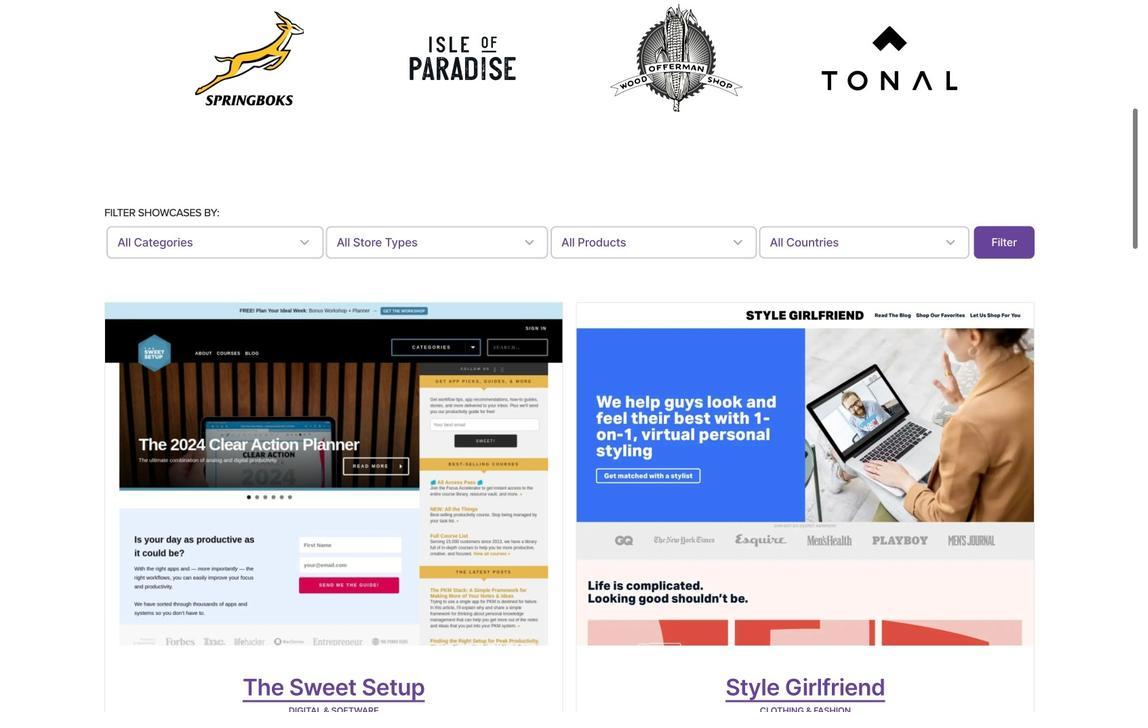 Task type: vqa. For each thing, say whether or not it's contained in the screenshot.
The "And" within reverting to the cart and checkout shortcodes
no



Task type: locate. For each thing, give the bounding box(es) containing it.
official springboks online store image
[[196, 11, 304, 105]]

0 horizontal spatial angle down image
[[297, 234, 313, 251]]

2 angle down image from the left
[[522, 234, 538, 251]]

angle down image
[[297, 234, 313, 251], [522, 234, 538, 251]]

angle down image
[[730, 234, 746, 251]]

1 angle down image from the left
[[297, 234, 313, 251]]

None field
[[107, 226, 324, 259], [326, 226, 549, 259], [551, 226, 757, 259], [760, 226, 970, 259], [107, 226, 324, 259], [326, 226, 549, 259], [760, 226, 970, 259]]

1 horizontal spatial angle down image
[[522, 234, 538, 251]]



Task type: describe. For each thing, give the bounding box(es) containing it.
none field angle down
[[551, 226, 757, 259]]

offerman woodshop image
[[609, 2, 744, 115]]

isle of paradise image
[[409, 28, 517, 89]]

tonal image
[[822, 26, 958, 91]]



